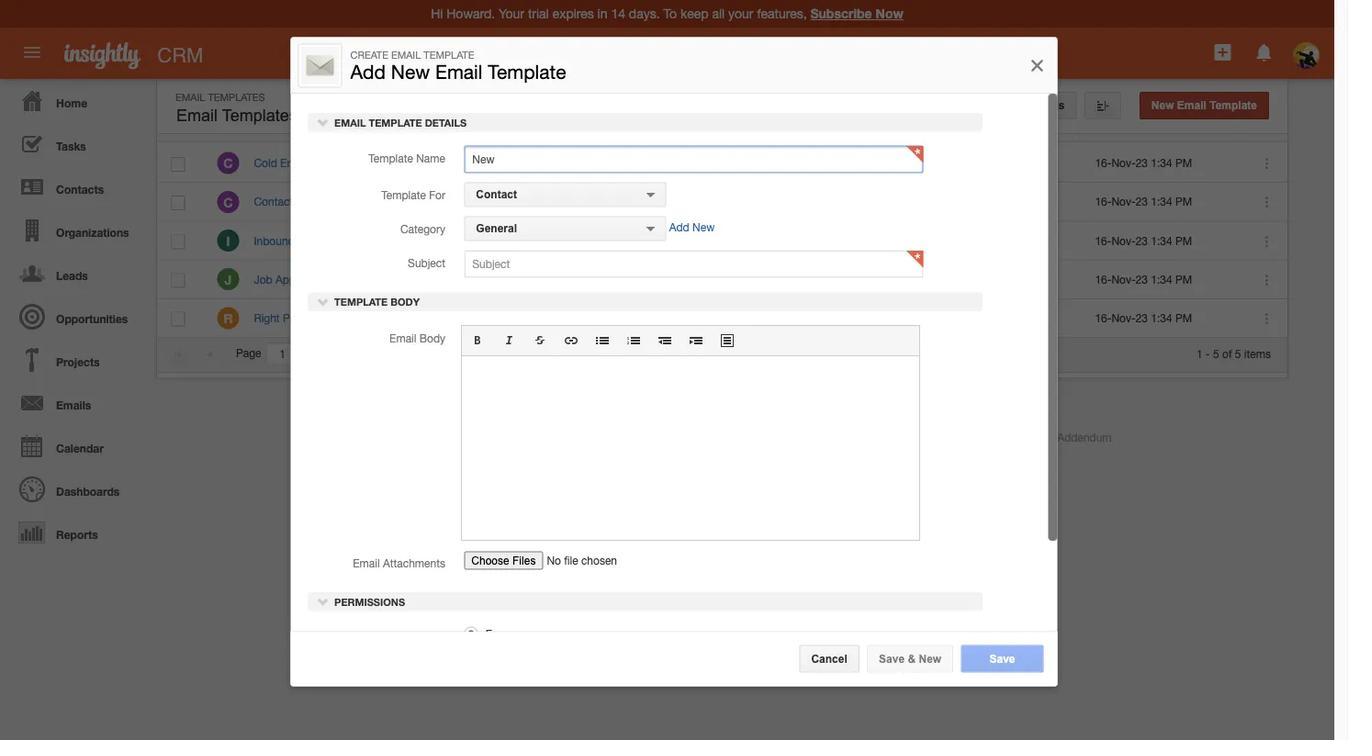 Task type: describe. For each thing, give the bounding box(es) containing it.
c link for cold email
[[217, 152, 239, 174]]

all link
[[458, 39, 514, 72]]

template down job application response link
[[334, 296, 387, 308]]

inbound
[[254, 234, 295, 247]]

row containing name
[[157, 107, 1287, 142]]

add new link
[[669, 221, 714, 234]]

thanks for connecting link
[[395, 195, 505, 208]]

tasks link
[[5, 122, 147, 165]]

open
[[956, 118, 984, 131]]

add new email template dialog
[[291, 37, 1058, 722]]

16-nov-23 1:34 pm cell for thanks for connecting
[[1081, 183, 1242, 222]]

brown inside cell
[[578, 312, 610, 324]]

blog link
[[442, 431, 465, 444]]

16-nov-23 1:34 pm for thanks for contacting us.
[[1095, 234, 1192, 247]]

attachments
[[383, 557, 445, 570]]

dashboards link
[[5, 468, 147, 511]]

1 howard from the top
[[537, 157, 575, 169]]

16-nov-23 1:34 pm for thanks for connecting
[[1095, 195, 1192, 208]]

lead cell
[[802, 144, 943, 183]]

16-nov-23 1:34 pm cell for can you point me to the right person?
[[1081, 299, 1242, 338]]

template body
[[331, 296, 419, 308]]

date
[[1139, 118, 1164, 131]]

i row
[[157, 222, 1288, 260]]

job application response link
[[254, 273, 393, 286]]

hiring
[[682, 274, 711, 286]]

23 for can you point me to the right person?
[[1136, 312, 1148, 324]]

16-nov-23 1:34 pm cell for thanks for contacting us.
[[1081, 222, 1242, 260]]

body for email body
[[419, 332, 445, 345]]

thanks for j
[[395, 273, 431, 286]]

can you point me to the right person?
[[395, 312, 583, 324]]

navigation containing home
[[0, 79, 147, 554]]

1
[[1197, 347, 1203, 360]]

privacy policy link
[[886, 431, 955, 444]]

thanks for contacting us.
[[395, 234, 520, 247]]

the
[[499, 312, 514, 324]]

for for c
[[434, 195, 447, 208]]

template up template name
[[368, 117, 422, 129]]

data
[[974, 431, 997, 444]]

you for can
[[418, 312, 436, 324]]

contact cell for r
[[802, 299, 943, 338]]

1 c row from the top
[[157, 144, 1288, 183]]

1 16-nov-23 1:34 pm from the top
[[1095, 157, 1192, 169]]

r row
[[157, 299, 1288, 338]]

1 1:34 from the top
[[1151, 157, 1173, 169]]

application inside add new email template dialog
[[461, 325, 920, 541]]

pm for thanks for contacting us.
[[1176, 234, 1192, 247]]

type
[[866, 118, 890, 131]]

addendum
[[1058, 431, 1112, 444]]

items
[[1244, 347, 1271, 360]]

1 16-nov-23 1:34 pm cell from the top
[[1081, 144, 1242, 183]]

create email template add new email template
[[350, 49, 566, 82]]

howard brown link for thanks for applying...
[[537, 273, 610, 286]]

contacting
[[450, 234, 503, 247]]

template down email template details
[[368, 152, 413, 165]]

thanks for i
[[395, 234, 431, 247]]

1 5 from the left
[[1213, 347, 1220, 360]]

you for do
[[413, 157, 430, 169]]

reports link
[[5, 511, 147, 554]]

2 c row from the top
[[157, 183, 1288, 222]]

general button
[[464, 216, 666, 241]]

projects link
[[5, 338, 147, 381]]

right
[[254, 312, 280, 324]]

save & new
[[879, 653, 942, 665]]

data processing addendum link
[[974, 431, 1112, 444]]

contact inside button
[[476, 188, 517, 201]]

howard brown for c
[[537, 195, 610, 208]]

save for save & new
[[879, 653, 905, 665]]

subscribe
[[811, 6, 872, 21]]

sales for c
[[682, 158, 708, 169]]

general
[[476, 222, 517, 235]]

privacy policy
[[886, 431, 955, 444]]

name inside add new email template dialog
[[416, 152, 445, 165]]

0 vertical spatial category
[[677, 118, 725, 131]]

right person
[[254, 312, 318, 324]]

save button
[[961, 645, 1044, 673]]

for for i
[[434, 234, 447, 247]]

cold email link
[[254, 157, 316, 169]]

16-nov-23 1:34 pm for thanks for applying...
[[1095, 273, 1192, 286]]

save & new button
[[867, 645, 954, 673]]

1:34 for thanks for applying...
[[1151, 273, 1173, 286]]

j link
[[217, 268, 239, 290]]

subject inside add new email template dialog
[[407, 257, 445, 270]]

to for connect?
[[484, 157, 494, 169]]

email templates email templates
[[175, 91, 297, 125]]

Search this list... text field
[[628, 92, 835, 119]]

owner
[[536, 118, 571, 131]]

applying...
[[450, 273, 502, 286]]

j
[[225, 272, 232, 287]]

cold
[[254, 157, 277, 169]]

1 vertical spatial add
[[669, 221, 689, 234]]

howard brown link for thanks for contacting us.
[[537, 234, 610, 247]]

howard for i
[[537, 234, 575, 247]]

add new
[[669, 221, 714, 234]]

howard for j
[[537, 273, 575, 286]]

1:34 for thanks for contacting us.
[[1151, 234, 1173, 247]]

contact info
[[254, 195, 315, 208]]

howard brown link for thanks for connecting
[[537, 195, 610, 208]]

new inside save & new button
[[919, 653, 942, 665]]

16- for thanks for connecting
[[1095, 195, 1112, 208]]

person
[[283, 312, 318, 324]]

template left all
[[424, 49, 474, 61]]

subscribe now
[[811, 6, 904, 21]]

none checkbox inside row group
[[171, 157, 185, 172]]

row group containing c
[[157, 144, 1288, 338]]

1 horizontal spatial emails
[[1026, 99, 1065, 112]]

home
[[56, 96, 87, 109]]

cancel
[[811, 653, 848, 665]]

hiring cell
[[664, 260, 802, 299]]

howard brown for j
[[537, 273, 610, 286]]

time
[[460, 157, 481, 169]]

opportunities link
[[5, 295, 147, 338]]

cold email
[[254, 157, 307, 169]]

data processing addendum
[[974, 431, 1112, 444]]

nov- for thanks for connecting
[[1112, 195, 1136, 208]]

created
[[1094, 118, 1136, 131]]

contact button
[[464, 182, 666, 207]]

&
[[908, 653, 916, 665]]

contacts
[[56, 183, 104, 196]]

nov- for can you point me to the right person?
[[1112, 312, 1136, 324]]

inbound response
[[254, 234, 347, 247]]

save for save
[[990, 653, 1015, 665]]

template for
[[381, 189, 445, 202]]

thanks for c
[[395, 195, 431, 208]]

tasks
[[56, 140, 86, 152]]

open rate
[[956, 118, 1012, 131]]

sales cell for c
[[664, 144, 802, 183]]

0 vertical spatial templates
[[208, 91, 265, 103]]

new email template
[[1152, 99, 1257, 112]]

new inside create email template add new email template
[[391, 60, 430, 82]]

toolbar inside add new email template dialog
[[462, 326, 919, 356]]

c link for contact info
[[217, 191, 239, 213]]

1 vertical spatial emails link
[[5, 381, 147, 424]]

create
[[350, 49, 388, 61]]

r
[[224, 311, 233, 326]]

info
[[296, 195, 315, 208]]

i
[[226, 233, 230, 248]]

point
[[439, 312, 464, 324]]

contact info link
[[254, 195, 324, 208]]

1 - 5 of 5 items
[[1197, 347, 1271, 360]]

email templates button
[[172, 102, 302, 130]]



Task type: locate. For each thing, give the bounding box(es) containing it.
rate
[[987, 118, 1012, 131]]

pm for can you point me to the right person?
[[1176, 312, 1192, 324]]

cell
[[943, 144, 1081, 183], [664, 183, 802, 222], [802, 183, 943, 222], [943, 183, 1081, 222], [802, 222, 943, 260], [943, 222, 1081, 260], [943, 260, 1081, 299], [664, 299, 802, 338], [943, 299, 1081, 338]]

5 16-nov-23 1:34 pm from the top
[[1095, 312, 1192, 324]]

howard right the us. at the left
[[537, 234, 575, 247]]

blog
[[442, 431, 465, 444]]

0 vertical spatial emails link
[[992, 92, 1077, 119]]

16-nov-23 1:34 pm
[[1095, 157, 1192, 169], [1095, 195, 1192, 208], [1095, 234, 1192, 247], [1095, 273, 1192, 286], [1095, 312, 1192, 324]]

sales inside "c" row
[[682, 158, 708, 169]]

None file field
[[464, 550, 672, 578]]

email attachments
[[353, 557, 445, 570]]

for inside i row
[[434, 234, 447, 247]]

lead
[[816, 157, 841, 169]]

3 16-nov-23 1:34 pm from the top
[[1095, 234, 1192, 247]]

for left contacting
[[434, 234, 447, 247]]

template down do
[[381, 189, 426, 202]]

2 c from the top
[[223, 195, 233, 210]]

0 horizontal spatial category
[[400, 223, 445, 236]]

16- inside i row
[[1095, 234, 1112, 247]]

1 horizontal spatial add
[[669, 221, 689, 234]]

0 vertical spatial c
[[223, 156, 233, 171]]

new email template link
[[1140, 92, 1269, 119]]

2 for from the top
[[434, 234, 447, 247]]

chevron down image for permissions
[[316, 595, 329, 608]]

Search all data.... text field
[[514, 38, 876, 72]]

5 nov- from the top
[[1112, 312, 1136, 324]]

subject up thanks for applying... link
[[407, 257, 445, 270]]

brown inside i row
[[578, 234, 610, 247]]

5 right of
[[1235, 347, 1241, 360]]

5 16-nov-23 1:34 pm cell from the top
[[1081, 299, 1242, 338]]

howard brown inside cell
[[537, 312, 610, 324]]

0 vertical spatial subject
[[395, 118, 435, 131]]

brown
[[578, 157, 610, 169], [578, 195, 610, 208], [578, 234, 610, 247], [578, 273, 610, 286], [578, 312, 610, 324]]

brown down contact button
[[578, 234, 610, 247]]

created date
[[1094, 118, 1164, 131]]

you right do
[[413, 157, 430, 169]]

Name text field
[[464, 146, 923, 173]]

3 howard brown link from the top
[[537, 234, 610, 247]]

contact inside r row
[[816, 312, 855, 324]]

1:34 for can you point me to the right person?
[[1151, 312, 1173, 324]]

howard inside cell
[[537, 312, 575, 324]]

howard brown link up person?
[[537, 273, 610, 286]]

1 thanks from the top
[[395, 195, 431, 208]]

sales down 'add new'
[[682, 235, 708, 247]]

23 for thanks for connecting
[[1136, 195, 1148, 208]]

2 contact cell from the top
[[802, 299, 943, 338]]

pm inside j row
[[1176, 273, 1192, 286]]

you inside "c" row
[[413, 157, 430, 169]]

0 horizontal spatial save
[[879, 653, 905, 665]]

16- for can you point me to the right person?
[[1095, 312, 1112, 324]]

2 howard brown from the top
[[537, 234, 610, 247]]

2 nov- from the top
[[1112, 195, 1136, 208]]

1 vertical spatial sales cell
[[664, 222, 802, 260]]

2 thanks from the top
[[395, 234, 431, 247]]

person?
[[542, 312, 583, 324]]

thanks for applying... link
[[395, 273, 502, 286]]

brown for i
[[578, 234, 610, 247]]

right
[[517, 312, 539, 324]]

howard brown up person?
[[537, 273, 610, 286]]

4 howard brown from the top
[[537, 312, 610, 324]]

add inside create email template add new email template
[[350, 60, 386, 82]]

23 for thanks for applying...
[[1136, 273, 1148, 286]]

new up date
[[1152, 99, 1174, 112]]

1 vertical spatial thanks
[[395, 234, 431, 247]]

you inside r row
[[418, 312, 436, 324]]

response
[[298, 234, 347, 247], [334, 273, 383, 286]]

None checkbox
[[171, 157, 185, 172]]

template down 'notifications' image
[[1210, 99, 1257, 112]]

for left connecting
[[434, 195, 447, 208]]

0 vertical spatial for
[[434, 195, 447, 208]]

toolbar
[[462, 326, 919, 356]]

0 horizontal spatial add
[[350, 60, 386, 82]]

23 inside j row
[[1136, 273, 1148, 286]]

to inside r row
[[486, 312, 496, 324]]

subject inside row
[[395, 118, 435, 131]]

close image
[[1028, 54, 1047, 77]]

navigation
[[0, 79, 147, 554]]

brown up contact button
[[578, 157, 610, 169]]

thanks inside i row
[[395, 234, 431, 247]]

16- inside r row
[[1095, 312, 1112, 324]]

1 c from the top
[[223, 156, 233, 171]]

i link
[[217, 230, 239, 252]]

template inside new email template link
[[1210, 99, 1257, 112]]

1 23 from the top
[[1136, 157, 1148, 169]]

1 horizontal spatial category
[[677, 118, 725, 131]]

of
[[1223, 347, 1232, 360]]

pm
[[1176, 157, 1192, 169], [1176, 195, 1192, 208], [1176, 234, 1192, 247], [1176, 273, 1192, 286], [1176, 312, 1192, 324]]

1 horizontal spatial 5
[[1235, 347, 1241, 360]]

3 brown from the top
[[578, 234, 610, 247]]

howard brown up general button
[[537, 195, 610, 208]]

2 16-nov-23 1:34 pm from the top
[[1095, 195, 1192, 208]]

dashboards
[[56, 485, 120, 498]]

chevron down image
[[316, 116, 329, 129]]

c link up the i link
[[217, 191, 239, 213]]

1 vertical spatial for
[[434, 234, 447, 247]]

1 sales from the top
[[682, 158, 708, 169]]

us.
[[506, 234, 520, 247]]

3 howard brown from the top
[[537, 273, 610, 286]]

subscribe now link
[[811, 6, 904, 21]]

body down point
[[419, 332, 445, 345]]

howard brown cell
[[523, 299, 664, 338]]

1 contact cell from the top
[[802, 260, 943, 299]]

howard brown link up general button
[[537, 195, 610, 208]]

job application response
[[254, 273, 383, 286]]

to right time
[[484, 157, 494, 169]]

nov- inside i row
[[1112, 234, 1136, 247]]

response inside i row
[[298, 234, 347, 247]]

1 sales cell from the top
[[664, 144, 802, 183]]

16- for thanks for contacting us.
[[1095, 234, 1112, 247]]

howard inside i row
[[537, 234, 575, 247]]

sales
[[682, 158, 708, 169], [682, 235, 708, 247]]

1 vertical spatial name
[[416, 152, 445, 165]]

4 16-nov-23 1:34 pm from the top
[[1095, 273, 1192, 286]]

1 howard brown from the top
[[537, 195, 610, 208]]

template down 'refresh list' image
[[815, 118, 863, 131]]

4 16- from the top
[[1095, 273, 1112, 286]]

howard up contact button
[[537, 157, 575, 169]]

Subject text field
[[464, 250, 923, 278]]

1 horizontal spatial name
[[416, 152, 445, 165]]

emails
[[1026, 99, 1065, 112], [56, 399, 91, 411]]

sales cell for i
[[664, 222, 802, 260]]

application
[[461, 325, 920, 541]]

2 c link from the top
[[217, 191, 239, 213]]

c for cold email
[[223, 156, 233, 171]]

none file field inside add new email template dialog
[[464, 550, 672, 578]]

3 23 from the top
[[1136, 234, 1148, 247]]

do
[[395, 157, 409, 169]]

sales for i
[[682, 235, 708, 247]]

4 nov- from the top
[[1112, 273, 1136, 286]]

0 vertical spatial chevron down image
[[316, 295, 329, 308]]

subject up template name
[[395, 118, 435, 131]]

5 pm from the top
[[1176, 312, 1192, 324]]

name up 'cold'
[[254, 118, 284, 131]]

16-nov-23 1:34 pm cell
[[1081, 144, 1242, 183], [1081, 183, 1242, 222], [1081, 222, 1242, 260], [1081, 260, 1242, 299], [1081, 299, 1242, 338]]

leads link
[[5, 252, 147, 295]]

4 howard brown link from the top
[[537, 273, 610, 286]]

to right me
[[486, 312, 496, 324]]

new right "&"
[[919, 653, 942, 665]]

howard brown down contact button
[[537, 234, 610, 247]]

howard brown inside i row
[[537, 234, 610, 247]]

2 save from the left
[[990, 653, 1015, 665]]

16-nov-23 1:34 pm for can you point me to the right person?
[[1095, 312, 1192, 324]]

add up email template details
[[350, 60, 386, 82]]

2 sales cell from the top
[[664, 222, 802, 260]]

3 for from the top
[[434, 273, 447, 286]]

sales inside i row
[[682, 235, 708, 247]]

brown for j
[[578, 273, 610, 286]]

new
[[391, 60, 430, 82], [1152, 99, 1174, 112], [692, 221, 714, 234], [919, 653, 942, 665]]

email
[[391, 49, 421, 61], [435, 60, 483, 82], [175, 91, 205, 103], [1177, 99, 1207, 112], [176, 106, 218, 125], [334, 117, 366, 129], [280, 157, 307, 169], [389, 332, 416, 345], [353, 557, 379, 570]]

1 vertical spatial to
[[486, 312, 496, 324]]

0 horizontal spatial name
[[254, 118, 284, 131]]

pm for thanks for applying...
[[1176, 273, 1192, 286]]

0 vertical spatial name
[[254, 118, 284, 131]]

c for contact info
[[223, 195, 233, 210]]

howard brown link up contact button
[[537, 157, 610, 169]]

howard inside j row
[[537, 273, 575, 286]]

row group
[[157, 144, 1288, 338]]

brown for c
[[578, 195, 610, 208]]

howard brown link for do you have time to connect?
[[537, 157, 610, 169]]

4 brown from the top
[[578, 273, 610, 286]]

3 thanks from the top
[[395, 273, 431, 286]]

new right create
[[391, 60, 430, 82]]

1 nov- from the top
[[1112, 157, 1136, 169]]

home link
[[5, 79, 147, 122]]

None checkbox
[[171, 117, 185, 132], [171, 196, 185, 210], [171, 234, 185, 249], [171, 273, 185, 288], [171, 312, 185, 327], [171, 117, 185, 132], [171, 196, 185, 210], [171, 234, 185, 249], [171, 273, 185, 288], [171, 312, 185, 327]]

howard brown right the
[[537, 312, 610, 324]]

refresh list image
[[856, 99, 874, 112]]

template up owner
[[488, 60, 566, 82]]

template
[[424, 49, 474, 61], [488, 60, 566, 82], [1210, 99, 1257, 112], [368, 117, 422, 129], [815, 118, 863, 131], [368, 152, 413, 165], [381, 189, 426, 202], [334, 296, 387, 308]]

1 vertical spatial body
[[419, 332, 445, 345]]

name right do
[[416, 152, 445, 165]]

23
[[1136, 157, 1148, 169], [1136, 195, 1148, 208], [1136, 234, 1148, 247], [1136, 273, 1148, 286], [1136, 312, 1148, 324]]

email body
[[389, 332, 445, 345]]

brown right right
[[578, 312, 610, 324]]

cancel button
[[799, 645, 860, 673]]

1 save from the left
[[879, 653, 905, 665]]

for left "applying..." on the top of the page
[[434, 273, 447, 286]]

3 howard from the top
[[537, 234, 575, 247]]

new up "subject" text box
[[692, 221, 714, 234]]

add up "subject" text box
[[669, 221, 689, 234]]

howard right the
[[537, 312, 575, 324]]

2 16- from the top
[[1095, 195, 1112, 208]]

23 inside r row
[[1136, 312, 1148, 324]]

howard up person?
[[537, 273, 575, 286]]

5 16- from the top
[[1095, 312, 1112, 324]]

for inside j row
[[434, 273, 447, 286]]

c left 'cold'
[[223, 156, 233, 171]]

2 pm from the top
[[1176, 195, 1192, 208]]

for
[[429, 189, 445, 202]]

thanks down template for on the left top of page
[[395, 234, 431, 247]]

howard brown
[[537, 195, 610, 208], [537, 234, 610, 247], [537, 273, 610, 286], [537, 312, 610, 324]]

now
[[876, 6, 904, 21]]

0 horizontal spatial emails link
[[5, 381, 147, 424]]

contacts link
[[5, 165, 147, 209]]

4 pm from the top
[[1176, 273, 1192, 286]]

chevron down image
[[316, 295, 329, 308], [316, 595, 329, 608]]

to for the
[[486, 312, 496, 324]]

nov- inside r row
[[1112, 312, 1136, 324]]

processing
[[1000, 431, 1055, 444]]

templates
[[208, 91, 265, 103], [222, 106, 297, 125]]

body for template body
[[390, 296, 419, 308]]

chevron down image down job application response link
[[316, 295, 329, 308]]

connecting
[[450, 195, 505, 208]]

1 howard brown link from the top
[[537, 157, 610, 169]]

5
[[1213, 347, 1220, 360], [1235, 347, 1241, 360]]

3 pm from the top
[[1176, 234, 1192, 247]]

1:34 inside i row
[[1151, 234, 1173, 247]]

1 vertical spatial c
[[223, 195, 233, 210]]

2 23 from the top
[[1136, 195, 1148, 208]]

4 1:34 from the top
[[1151, 273, 1173, 286]]

page
[[236, 347, 261, 360]]

right person link
[[254, 312, 327, 324]]

subject
[[395, 118, 435, 131], [407, 257, 445, 270]]

3 16-nov-23 1:34 pm cell from the top
[[1081, 222, 1242, 260]]

j row
[[157, 260, 1288, 299]]

chevron down image left the permissions
[[316, 595, 329, 608]]

me
[[467, 312, 483, 324]]

template inside row
[[815, 118, 863, 131]]

do you have time to connect? howard brown
[[395, 157, 610, 169]]

0 vertical spatial you
[[413, 157, 430, 169]]

howard up general button
[[537, 195, 575, 208]]

category up name 'text box'
[[677, 118, 725, 131]]

1 horizontal spatial emails link
[[992, 92, 1077, 119]]

c
[[223, 156, 233, 171], [223, 195, 233, 210]]

1:34 inside r row
[[1151, 312, 1173, 324]]

thanks inside j row
[[395, 273, 431, 286]]

23 for thanks for contacting us.
[[1136, 234, 1148, 247]]

3 1:34 from the top
[[1151, 234, 1173, 247]]

0 vertical spatial emails
[[1026, 99, 1065, 112]]

howard brown link down contact button
[[537, 234, 610, 247]]

3 nov- from the top
[[1112, 234, 1136, 247]]

for
[[434, 195, 447, 208], [434, 234, 447, 247], [434, 273, 447, 286]]

2 5 from the left
[[1235, 347, 1241, 360]]

2 sales from the top
[[682, 235, 708, 247]]

23 inside i row
[[1136, 234, 1148, 247]]

4 23 from the top
[[1136, 273, 1148, 286]]

1 brown from the top
[[578, 157, 610, 169]]

c up the i link
[[223, 195, 233, 210]]

contact cell for j
[[802, 260, 943, 299]]

1 for from the top
[[434, 195, 447, 208]]

howard brown for i
[[537, 234, 610, 247]]

1 c link from the top
[[217, 152, 239, 174]]

notifications image
[[1253, 41, 1276, 63]]

c row down name 'text box'
[[157, 183, 1288, 222]]

howard brown inside j row
[[537, 273, 610, 286]]

application
[[276, 273, 331, 286]]

emails up calendar link
[[56, 399, 91, 411]]

calendar
[[56, 442, 104, 455]]

0 vertical spatial to
[[484, 157, 494, 169]]

save right "&"
[[990, 653, 1015, 665]]

4 howard from the top
[[537, 273, 575, 286]]

0 horizontal spatial emails
[[56, 399, 91, 411]]

2 howard from the top
[[537, 195, 575, 208]]

c row
[[157, 144, 1288, 183], [157, 183, 1288, 222]]

1 vertical spatial category
[[400, 223, 445, 236]]

1 16- from the top
[[1095, 157, 1112, 169]]

organizations link
[[5, 209, 147, 252]]

0 vertical spatial add
[[350, 60, 386, 82]]

save left "&"
[[879, 653, 905, 665]]

2 16-nov-23 1:34 pm cell from the top
[[1081, 183, 1242, 222]]

contact inside j row
[[816, 273, 855, 286]]

16- for thanks for applying...
[[1095, 273, 1112, 286]]

contact
[[476, 188, 517, 201], [254, 195, 293, 208], [816, 273, 855, 286], [816, 312, 855, 324]]

0 vertical spatial body
[[390, 296, 419, 308]]

opportunities
[[56, 312, 128, 325]]

thanks for contacting us. link
[[395, 234, 520, 247]]

5 howard from the top
[[537, 312, 575, 324]]

16-nov-23 1:34 pm inside j row
[[1095, 273, 1192, 286]]

1 vertical spatial emails
[[56, 399, 91, 411]]

5 right -
[[1213, 347, 1220, 360]]

1:34 for thanks for connecting
[[1151, 195, 1173, 208]]

0 vertical spatial sales cell
[[664, 144, 802, 183]]

you right can
[[418, 312, 436, 324]]

1 horizontal spatial save
[[990, 653, 1015, 665]]

emails down close image
[[1026, 99, 1065, 112]]

1 vertical spatial c link
[[217, 191, 239, 213]]

5 23 from the top
[[1136, 312, 1148, 324]]

chevron down image for template body
[[316, 295, 329, 308]]

1:34 inside j row
[[1151, 273, 1173, 286]]

contact inside "c" row
[[254, 195, 293, 208]]

brown up general button
[[578, 195, 610, 208]]

1 vertical spatial subject
[[407, 257, 445, 270]]

pm inside i row
[[1176, 234, 1192, 247]]

sales up 'add new'
[[682, 158, 708, 169]]

0 vertical spatial response
[[298, 234, 347, 247]]

1 vertical spatial sales
[[682, 235, 708, 247]]

2 1:34 from the top
[[1151, 195, 1173, 208]]

1 chevron down image from the top
[[316, 295, 329, 308]]

emails inside navigation
[[56, 399, 91, 411]]

4 16-nov-23 1:34 pm cell from the top
[[1081, 260, 1242, 299]]

row
[[157, 107, 1287, 142]]

c link
[[217, 152, 239, 174], [217, 191, 239, 213]]

contact for contact cell associated with r
[[816, 312, 855, 324]]

2 howard brown link from the top
[[537, 195, 610, 208]]

0 vertical spatial sales
[[682, 158, 708, 169]]

contact cell
[[802, 260, 943, 299], [802, 299, 943, 338]]

details
[[424, 117, 466, 129]]

1 vertical spatial chevron down image
[[316, 595, 329, 608]]

0 vertical spatial c link
[[217, 152, 239, 174]]

thanks for applying...
[[395, 273, 502, 286]]

response up the template body
[[334, 273, 383, 286]]

for for j
[[434, 273, 447, 286]]

permissions
[[331, 596, 405, 608]]

2 vertical spatial thanks
[[395, 273, 431, 286]]

nov- for thanks for applying...
[[1112, 273, 1136, 286]]

policy
[[926, 431, 955, 444]]

5 1:34 from the top
[[1151, 312, 1173, 324]]

nov- inside j row
[[1112, 273, 1136, 286]]

howard brown link
[[537, 157, 610, 169], [537, 195, 610, 208], [537, 234, 610, 247], [537, 273, 610, 286]]

16-nov-23 1:34 pm inside r row
[[1095, 312, 1192, 324]]

nov- for thanks for contacting us.
[[1112, 234, 1136, 247]]

3 16- from the top
[[1095, 234, 1112, 247]]

sales cell
[[664, 144, 802, 183], [664, 222, 802, 260]]

1 vertical spatial you
[[418, 312, 436, 324]]

2 vertical spatial for
[[434, 273, 447, 286]]

1 vertical spatial templates
[[222, 106, 297, 125]]

16-nov-23 1:34 pm cell for thanks for applying...
[[1081, 260, 1242, 299]]

template type
[[815, 118, 890, 131]]

brown up howard brown cell
[[578, 273, 610, 286]]

category down template for on the left top of page
[[400, 223, 445, 236]]

thanks up can
[[395, 273, 431, 286]]

response inside j row
[[334, 273, 383, 286]]

template name
[[368, 152, 445, 165]]

contact for contact cell associated with j
[[816, 273, 855, 286]]

2 chevron down image from the top
[[316, 595, 329, 608]]

16- inside j row
[[1095, 273, 1112, 286]]

c row down search this list... text field
[[157, 144, 1288, 183]]

16-nov-23 1:34 pm inside i row
[[1095, 234, 1192, 247]]

pm for thanks for connecting
[[1176, 195, 1192, 208]]

body up can
[[390, 296, 419, 308]]

c link left 'cold'
[[217, 152, 239, 174]]

thanks down do
[[395, 195, 431, 208]]

projects
[[56, 355, 100, 368]]

2 brown from the top
[[578, 195, 610, 208]]

can
[[395, 312, 415, 324]]

reports
[[56, 528, 98, 541]]

emails link down close image
[[992, 92, 1077, 119]]

new inside new email template link
[[1152, 99, 1174, 112]]

contact for contact info
[[254, 195, 293, 208]]

category inside add new email template dialog
[[400, 223, 445, 236]]

brown inside j row
[[578, 273, 610, 286]]

response up job application response link
[[298, 234, 347, 247]]

1 pm from the top
[[1176, 157, 1192, 169]]

5 brown from the top
[[578, 312, 610, 324]]

body
[[390, 296, 419, 308], [419, 332, 445, 345]]

0 horizontal spatial 5
[[1213, 347, 1220, 360]]

0 vertical spatial thanks
[[395, 195, 431, 208]]

1 vertical spatial response
[[334, 273, 383, 286]]

-
[[1206, 347, 1210, 360]]

name
[[254, 118, 284, 131], [416, 152, 445, 165]]

name inside row
[[254, 118, 284, 131]]

emails link down projects
[[5, 381, 147, 424]]

pm inside r row
[[1176, 312, 1192, 324]]

howard for c
[[537, 195, 575, 208]]

inbound response link
[[254, 234, 356, 247]]

howard brown inside "c" row
[[537, 195, 610, 208]]

r link
[[217, 307, 239, 329]]



Task type: vqa. For each thing, say whether or not it's contained in the screenshot.
1st 16-NOV-23 1:34 PM from the top of the 'row group' containing C
yes



